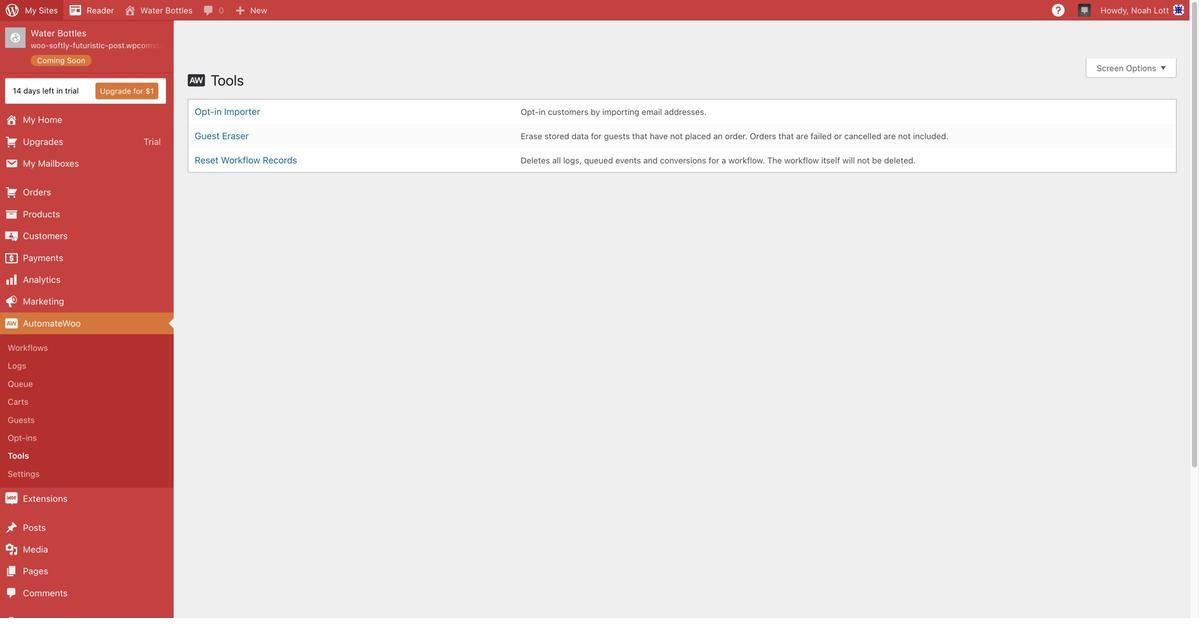 Task type: vqa. For each thing, say whether or not it's contained in the screenshot.
Opt-
yes



Task type: describe. For each thing, give the bounding box(es) containing it.
futuristic-
[[73, 41, 109, 50]]

placed
[[685, 131, 711, 141]]

workflow
[[221, 154, 260, 165]]

itself
[[821, 155, 840, 165]]

payments
[[23, 252, 63, 263]]

pages
[[23, 566, 48, 576]]

eraser
[[222, 130, 249, 141]]

0 vertical spatial orders
[[750, 131, 776, 141]]

tools link
[[0, 447, 174, 465]]

1 vertical spatial for
[[591, 131, 602, 141]]

my home link
[[0, 109, 174, 131]]

my mailboxes link
[[0, 153, 174, 174]]

payments link
[[0, 247, 174, 269]]

lott
[[1154, 5, 1169, 15]]

failed
[[811, 131, 832, 141]]

main menu navigation
[[0, 20, 197, 618]]

howdy, noah lott
[[1101, 5, 1169, 15]]

reader link
[[63, 0, 119, 20]]

analytics link
[[0, 269, 174, 291]]

opt-in importer
[[195, 106, 260, 117]]

logs
[[8, 361, 26, 370]]

opt-in customers by importing email addresses.
[[521, 107, 707, 116]]

comments link
[[0, 582, 174, 604]]

importer
[[224, 106, 260, 117]]

guest eraser
[[195, 130, 249, 141]]

logs,
[[563, 155, 582, 165]]

options
[[1126, 63, 1156, 73]]

workflows link
[[0, 339, 174, 357]]

extensions
[[23, 493, 68, 504]]

howdy,
[[1101, 5, 1129, 15]]

analytics
[[23, 274, 61, 285]]

opt- for opt-in importer
[[195, 106, 214, 117]]

deleted.
[[884, 155, 916, 165]]

orders inside main menu navigation
[[23, 187, 51, 197]]

automatewoo
[[23, 318, 81, 328]]

deletes all logs, queued events and conversions for a workflow. the workflow itself will not be deleted.
[[521, 155, 916, 165]]

all
[[552, 155, 561, 165]]

conversions
[[660, 155, 706, 165]]

0 link
[[198, 0, 229, 20]]

and
[[643, 155, 658, 165]]

softly-
[[49, 41, 73, 50]]

my for my sites
[[25, 5, 37, 15]]

posts
[[23, 522, 46, 533]]

carts
[[8, 397, 28, 406]]

marketing
[[23, 296, 64, 307]]

marketing link
[[0, 291, 174, 312]]

opt- for opt-in customers by importing email addresses.
[[521, 107, 539, 116]]

sites
[[39, 5, 58, 15]]

$1
[[146, 87, 154, 96]]

for inside upgrade for $1 button
[[133, 87, 143, 96]]

upgrade
[[100, 87, 131, 96]]

water bottles
[[140, 5, 193, 15]]

deletes
[[521, 155, 550, 165]]

opt-ins
[[8, 433, 37, 443]]

in for opt-in importer
[[214, 106, 222, 117]]

0
[[219, 5, 224, 15]]

carts link
[[0, 393, 174, 411]]

in for opt-in customers by importing email addresses.
[[539, 107, 546, 116]]

1 that from the left
[[632, 131, 647, 141]]

records
[[263, 154, 297, 165]]

2 horizontal spatial not
[[898, 131, 911, 141]]

noah
[[1131, 5, 1152, 15]]

soon
[[67, 56, 85, 65]]

guests
[[8, 415, 35, 425]]

media link
[[0, 539, 174, 560]]

0 vertical spatial tools
[[211, 72, 244, 89]]

stored
[[545, 131, 569, 141]]

erase stored data for guests that have not placed an order. orders that are failed or cancelled are not included.
[[521, 131, 949, 141]]

queue link
[[0, 375, 174, 393]]

trial
[[144, 136, 161, 147]]

erase
[[521, 131, 542, 141]]

guest
[[195, 130, 220, 141]]

cancelled
[[844, 131, 881, 141]]

opt-ins link
[[0, 429, 174, 447]]

post.wpcomstaging.com
[[109, 41, 197, 50]]

events
[[615, 155, 641, 165]]

reset workflow records
[[195, 154, 297, 165]]

upgrade for $1
[[100, 87, 154, 96]]

workflow
[[784, 155, 819, 165]]

orders link
[[0, 181, 174, 203]]

14
[[13, 86, 21, 95]]

pages link
[[0, 560, 174, 582]]

trial
[[65, 86, 79, 95]]

included.
[[913, 131, 949, 141]]

water bottles link
[[119, 0, 198, 20]]

1 horizontal spatial not
[[857, 155, 870, 165]]

will
[[842, 155, 855, 165]]

days
[[23, 86, 40, 95]]

water for water bottles woo-softly-futuristic-post.wpcomstaging.com coming soon
[[31, 28, 55, 38]]



Task type: locate. For each thing, give the bounding box(es) containing it.
customers link
[[0, 225, 174, 247]]

2 vertical spatial for
[[709, 155, 719, 165]]

comments
[[23, 588, 68, 598]]

2 horizontal spatial for
[[709, 155, 719, 165]]

notification image
[[1080, 4, 1090, 15]]

guests
[[604, 131, 630, 141]]

0 horizontal spatial that
[[632, 131, 647, 141]]

0 horizontal spatial orders
[[23, 187, 51, 197]]

new
[[250, 5, 267, 15]]

0 horizontal spatial for
[[133, 87, 143, 96]]

addresses.
[[664, 107, 707, 116]]

opt- inside main menu navigation
[[8, 433, 26, 443]]

my left home
[[23, 114, 35, 125]]

water inside water bottles woo-softly-futuristic-post.wpcomstaging.com coming soon
[[31, 28, 55, 38]]

in right left
[[56, 86, 63, 95]]

opt- up guest
[[195, 106, 214, 117]]

products link
[[0, 203, 174, 225]]

screen options
[[1097, 63, 1156, 73]]

tools inside main menu navigation
[[8, 451, 29, 461]]

opt-
[[195, 106, 214, 117], [521, 107, 539, 116], [8, 433, 26, 443]]

bottles up softly- on the left of the page
[[57, 28, 86, 38]]

my inside toolbar 'navigation'
[[25, 5, 37, 15]]

a
[[722, 155, 726, 165]]

1 horizontal spatial tools
[[211, 72, 244, 89]]

orders up 'products' in the top left of the page
[[23, 187, 51, 197]]

automatewoo link
[[0, 312, 174, 334]]

bottles left 0 link
[[165, 5, 193, 15]]

bottles for water bottles woo-softly-futuristic-post.wpcomstaging.com coming soon
[[57, 28, 86, 38]]

in left the importer
[[214, 106, 222, 117]]

1 vertical spatial tools
[[8, 451, 29, 461]]

0 vertical spatial bottles
[[165, 5, 193, 15]]

0 vertical spatial my
[[25, 5, 37, 15]]

woo-
[[31, 41, 49, 50]]

that left have
[[632, 131, 647, 141]]

bottles
[[165, 5, 193, 15], [57, 28, 86, 38]]

upgrades
[[23, 136, 63, 147]]

my left "sites"
[[25, 5, 37, 15]]

1 horizontal spatial in
[[214, 106, 222, 117]]

my down upgrades
[[23, 158, 35, 169]]

bottles inside water bottles woo-softly-futuristic-post.wpcomstaging.com coming soon
[[57, 28, 86, 38]]

water up woo-
[[31, 28, 55, 38]]

left
[[42, 86, 54, 95]]

tools up opt-in importer link
[[211, 72, 244, 89]]

0 horizontal spatial opt-
[[8, 433, 26, 443]]

home
[[38, 114, 62, 125]]

0 horizontal spatial in
[[56, 86, 63, 95]]

logs link
[[0, 357, 174, 375]]

my for my home
[[23, 114, 35, 125]]

0 horizontal spatial bottles
[[57, 28, 86, 38]]

1 horizontal spatial orders
[[750, 131, 776, 141]]

in inside navigation
[[56, 86, 63, 95]]

1 horizontal spatial opt-
[[195, 106, 214, 117]]

0 vertical spatial for
[[133, 87, 143, 96]]

1 vertical spatial orders
[[23, 187, 51, 197]]

1 vertical spatial bottles
[[57, 28, 86, 38]]

14 days left in trial
[[13, 86, 79, 95]]

or
[[834, 131, 842, 141]]

mailboxes
[[38, 158, 79, 169]]

1 horizontal spatial bottles
[[165, 5, 193, 15]]

2 vertical spatial my
[[23, 158, 35, 169]]

an
[[713, 131, 723, 141]]

water
[[140, 5, 163, 15], [31, 28, 55, 38]]

screen
[[1097, 63, 1124, 73]]

be
[[872, 155, 882, 165]]

0 vertical spatial water
[[140, 5, 163, 15]]

not right have
[[670, 131, 683, 141]]

in
[[56, 86, 63, 95], [214, 106, 222, 117], [539, 107, 546, 116]]

reset
[[195, 154, 219, 165]]

my home
[[23, 114, 62, 125]]

not left be
[[857, 155, 870, 165]]

data
[[572, 131, 589, 141]]

for right data
[[591, 131, 602, 141]]

2 horizontal spatial opt-
[[521, 107, 539, 116]]

by
[[591, 107, 600, 116]]

in left customers
[[539, 107, 546, 116]]

are up deleted.
[[884, 131, 896, 141]]

media
[[23, 544, 48, 555]]

bottles for water bottles
[[165, 5, 193, 15]]

opt- up erase at the top left
[[521, 107, 539, 116]]

workflow.
[[728, 155, 765, 165]]

my for my mailboxes
[[23, 158, 35, 169]]

my sites link
[[0, 0, 63, 20]]

2 are from the left
[[884, 131, 896, 141]]

1 horizontal spatial water
[[140, 5, 163, 15]]

1 are from the left
[[796, 131, 808, 141]]

orders right order.
[[750, 131, 776, 141]]

orders
[[750, 131, 776, 141], [23, 187, 51, 197]]

customers
[[23, 231, 68, 241]]

that
[[632, 131, 647, 141], [779, 131, 794, 141]]

my sites
[[25, 5, 58, 15]]

importing
[[602, 107, 639, 116]]

1 horizontal spatial are
[[884, 131, 896, 141]]

opt- for opt-ins
[[8, 433, 26, 443]]

for
[[133, 87, 143, 96], [591, 131, 602, 141], [709, 155, 719, 165]]

not up deleted.
[[898, 131, 911, 141]]

for left "a"
[[709, 155, 719, 165]]

water bottles woo-softly-futuristic-post.wpcomstaging.com coming soon
[[31, 28, 197, 65]]

have
[[650, 131, 668, 141]]

order.
[[725, 131, 748, 141]]

posts link
[[0, 517, 174, 539]]

water up post.wpcomstaging.com
[[140, 5, 163, 15]]

email
[[642, 107, 662, 116]]

are left 'failed'
[[796, 131, 808, 141]]

settings
[[8, 469, 40, 479]]

my
[[25, 5, 37, 15], [23, 114, 35, 125], [23, 158, 35, 169]]

1 horizontal spatial that
[[779, 131, 794, 141]]

are
[[796, 131, 808, 141], [884, 131, 896, 141]]

0 horizontal spatial not
[[670, 131, 683, 141]]

opt- down "guests"
[[8, 433, 26, 443]]

queued
[[584, 155, 613, 165]]

0 horizontal spatial tools
[[8, 451, 29, 461]]

the
[[767, 155, 782, 165]]

tools down 'opt-ins'
[[8, 451, 29, 461]]

extensions link
[[0, 488, 174, 510]]

1 vertical spatial my
[[23, 114, 35, 125]]

guest eraser link
[[195, 130, 249, 141]]

ins
[[26, 433, 37, 443]]

1 vertical spatial water
[[31, 28, 55, 38]]

tools
[[211, 72, 244, 89], [8, 451, 29, 461]]

1 horizontal spatial for
[[591, 131, 602, 141]]

bottles inside toolbar 'navigation'
[[165, 5, 193, 15]]

2 horizontal spatial in
[[539, 107, 546, 116]]

for left "$1"
[[133, 87, 143, 96]]

customers
[[548, 107, 588, 116]]

0 horizontal spatial are
[[796, 131, 808, 141]]

products
[[23, 209, 60, 219]]

new link
[[229, 0, 272, 20]]

that up "the"
[[779, 131, 794, 141]]

water inside toolbar 'navigation'
[[140, 5, 163, 15]]

2 that from the left
[[779, 131, 794, 141]]

toolbar navigation
[[0, 0, 1190, 23]]

0 horizontal spatial water
[[31, 28, 55, 38]]

workflows
[[8, 343, 48, 352]]

water for water bottles
[[140, 5, 163, 15]]



